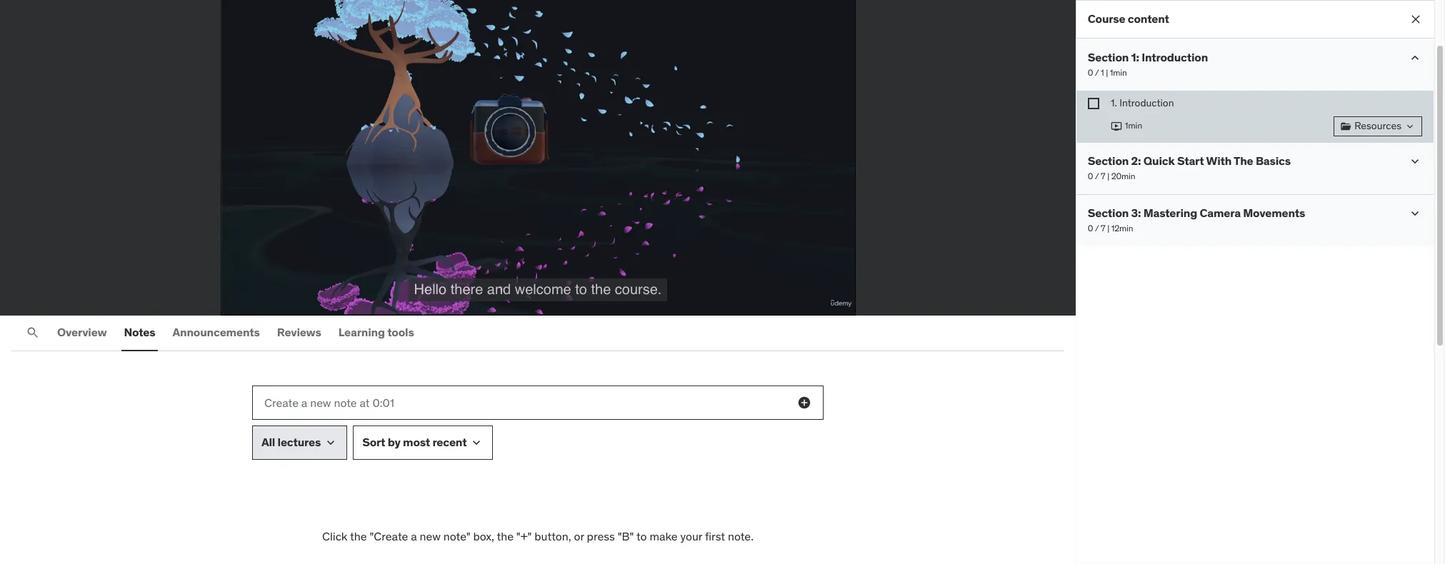 Task type: vqa. For each thing, say whether or not it's contained in the screenshot.
note"
yes



Task type: describe. For each thing, give the bounding box(es) containing it.
0 inside section 3: mastering camera movements 0 / 7 | 12min
[[1088, 223, 1094, 233]]

| inside section 1: introduction 0 / 1 | 1min
[[1107, 67, 1109, 78]]

1.
[[1111, 96, 1117, 109]]

reviews button
[[274, 316, 324, 350]]

20min
[[1112, 171, 1136, 181]]

sidebar element
[[1076, 0, 1435, 565]]

small image for section 1: introduction 0 / 1 | 1min
[[1408, 51, 1423, 65]]

overview button
[[54, 316, 110, 350]]

box,
[[473, 530, 494, 544]]

notes
[[124, 325, 155, 340]]

1min inside section 1: introduction 0 / 1 | 1min
[[1111, 67, 1128, 78]]

tools
[[387, 325, 414, 340]]

1
[[1101, 67, 1105, 78]]

with
[[1207, 153, 1232, 168]]

basics
[[1256, 153, 1291, 168]]

make
[[650, 530, 678, 544]]

create
[[264, 396, 299, 410]]

7 inside section 2: quick start with the basics 0 / 7 | 20min
[[1101, 171, 1106, 181]]

learning tools
[[338, 325, 414, 340]]

your
[[681, 530, 703, 544]]

resources
[[1355, 119, 1402, 132]]

/ inside section 1: introduction 0 / 1 | 1min
[[1095, 67, 1100, 78]]

2 the from the left
[[497, 530, 514, 544]]

press
[[587, 530, 615, 544]]

overview
[[57, 325, 107, 340]]

reviews
[[277, 325, 321, 340]]

7 inside section 3: mastering camera movements 0 / 7 | 12min
[[1101, 223, 1106, 233]]

0 vertical spatial small image
[[1408, 154, 1423, 168]]

most
[[403, 435, 430, 450]]

section for section 3: mastering camera movements
[[1088, 205, 1129, 220]]

note.
[[728, 530, 754, 544]]

content
[[1128, 12, 1170, 26]]

resources button
[[1334, 116, 1423, 136]]

course
[[1088, 12, 1126, 26]]

sort
[[362, 435, 385, 450]]

3:
[[1132, 205, 1142, 220]]

click
[[322, 530, 348, 544]]

0 inside section 1: introduction 0 / 1 | 1min
[[1088, 67, 1094, 78]]

0 horizontal spatial a
[[301, 396, 308, 410]]

announcements
[[173, 325, 260, 340]]

quick
[[1144, 153, 1175, 168]]

close course content sidebar image
[[1409, 12, 1423, 26]]

all lectures
[[262, 435, 321, 450]]

go to next lecture image
[[1055, 126, 1078, 149]]

the
[[1234, 153, 1254, 168]]

learning tools button
[[336, 316, 417, 350]]

first
[[705, 530, 725, 544]]

section 3: mastering camera movements 0 / 7 | 12min
[[1088, 205, 1306, 233]]

1:
[[1132, 50, 1140, 64]]

1 horizontal spatial new
[[420, 530, 441, 544]]



Task type: locate. For each thing, give the bounding box(es) containing it.
a right "create
[[411, 530, 417, 544]]

xsmall image
[[1088, 98, 1100, 109]]

section up 1
[[1088, 50, 1129, 64]]

section for section 2: quick start with the basics
[[1088, 153, 1129, 168]]

0 vertical spatial /
[[1095, 67, 1100, 78]]

section up 20min
[[1088, 153, 1129, 168]]

section
[[1088, 50, 1129, 64], [1088, 153, 1129, 168], [1088, 205, 1129, 220]]

1 vertical spatial 7
[[1101, 223, 1106, 233]]

0 vertical spatial new
[[310, 396, 331, 410]]

small image inside all lectures dropdown button
[[324, 436, 338, 450]]

click the "create a new note" box, the "+" button, or press "b" to make your first note.
[[322, 530, 754, 544]]

2 xsmall image from the left
[[1405, 120, 1416, 132]]

1 7 from the top
[[1101, 171, 1106, 181]]

0 left 1
[[1088, 67, 1094, 78]]

section 3: mastering camera movements button
[[1088, 205, 1306, 220]]

section 1: introduction button
[[1088, 50, 1209, 64]]

section inside section 2: quick start with the basics 0 / 7 | 20min
[[1088, 153, 1129, 168]]

start
[[1178, 153, 1205, 168]]

2 / from the top
[[1095, 171, 1100, 181]]

xsmall image left resources
[[1341, 120, 1352, 132]]

2 0 from the top
[[1088, 171, 1094, 181]]

movements
[[1244, 205, 1306, 220]]

section 2: quick start with the basics button
[[1088, 153, 1291, 168]]

new left 'note"'
[[420, 530, 441, 544]]

or
[[574, 530, 584, 544]]

new left note at the bottom left of the page
[[310, 396, 331, 410]]

recent
[[433, 435, 467, 450]]

play introduction image
[[1111, 120, 1123, 132]]

0 vertical spatial 0
[[1088, 67, 1094, 78]]

3 0 from the top
[[1088, 223, 1094, 233]]

1 vertical spatial |
[[1108, 171, 1110, 181]]

|
[[1107, 67, 1109, 78], [1108, 171, 1110, 181], [1108, 223, 1110, 233]]

| inside section 3: mastering camera movements 0 / 7 | 12min
[[1108, 223, 1110, 233]]

section 2: quick start with the basics 0 / 7 | 20min
[[1088, 153, 1291, 181]]

/ left 20min
[[1095, 171, 1100, 181]]

0 vertical spatial introduction
[[1142, 50, 1209, 64]]

camera
[[1200, 205, 1241, 220]]

progress bar slider
[[9, 270, 1068, 287]]

0 vertical spatial |
[[1107, 67, 1109, 78]]

1min
[[1111, 67, 1128, 78], [1125, 120, 1143, 131]]

0 vertical spatial 1min
[[1111, 67, 1128, 78]]

0 horizontal spatial xsmall image
[[1341, 120, 1352, 132]]

1 horizontal spatial a
[[411, 530, 417, 544]]

1 0 from the top
[[1088, 67, 1094, 78]]

/ left 12min
[[1095, 223, 1100, 233]]

0 horizontal spatial new
[[310, 396, 331, 410]]

small image
[[1408, 51, 1423, 65], [1408, 206, 1423, 220], [797, 396, 812, 410], [470, 436, 484, 450]]

1min right 1
[[1111, 67, 1128, 78]]

the left "+"
[[497, 530, 514, 544]]

the right click
[[350, 530, 367, 544]]

all lectures button
[[252, 426, 347, 460]]

announcements button
[[170, 316, 263, 350]]

introduction inside section 1: introduction 0 / 1 | 1min
[[1142, 50, 1209, 64]]

1 the from the left
[[350, 530, 367, 544]]

learning
[[338, 325, 385, 340]]

xsmall image
[[1341, 120, 1352, 132], [1405, 120, 1416, 132]]

"b"
[[618, 530, 634, 544]]

introduction right '1:'
[[1142, 50, 1209, 64]]

/ inside section 2: quick start with the basics 0 / 7 | 20min
[[1095, 171, 1100, 181]]

| left 20min
[[1108, 171, 1110, 181]]

1 horizontal spatial xsmall image
[[1405, 120, 1416, 132]]

1. introduction
[[1111, 96, 1174, 109]]

0 left 12min
[[1088, 223, 1094, 233]]

note
[[334, 396, 357, 410]]

0 left 20min
[[1088, 171, 1094, 181]]

introduction
[[1142, 50, 1209, 64], [1120, 96, 1174, 109]]

0 horizontal spatial the
[[350, 530, 367, 544]]

small image for section 3: mastering camera movements 0 / 7 | 12min
[[1408, 206, 1423, 220]]

section for section 1: introduction
[[1088, 50, 1129, 64]]

1 vertical spatial small image
[[324, 436, 338, 450]]

the
[[350, 530, 367, 544], [497, 530, 514, 544]]

0:01
[[373, 396, 395, 410]]

small image
[[1408, 154, 1423, 168], [324, 436, 338, 450]]

small image inside sort by most recent dropdown button
[[470, 436, 484, 450]]

2 section from the top
[[1088, 153, 1129, 168]]

/ inside section 3: mastering camera movements 0 / 7 | 12min
[[1095, 223, 1100, 233]]

1 vertical spatial 0
[[1088, 171, 1094, 181]]

lectures
[[278, 435, 321, 450]]

button,
[[535, 530, 571, 544]]

/
[[1095, 67, 1100, 78], [1095, 171, 1100, 181], [1095, 223, 1100, 233]]

2 vertical spatial 0
[[1088, 223, 1094, 233]]

section up 12min
[[1088, 205, 1129, 220]]

1 horizontal spatial the
[[497, 530, 514, 544]]

7 left 20min
[[1101, 171, 1106, 181]]

small image for create a new note at 0:01
[[797, 396, 812, 410]]

1 vertical spatial a
[[411, 530, 417, 544]]

small image down 'resources' "dropdown button"
[[1408, 154, 1423, 168]]

sort by most recent button
[[353, 426, 493, 460]]

1 vertical spatial section
[[1088, 153, 1129, 168]]

sort by most recent
[[362, 435, 467, 450]]

mastering
[[1144, 205, 1198, 220]]

1 vertical spatial introduction
[[1120, 96, 1174, 109]]

0 inside section 2: quick start with the basics 0 / 7 | 20min
[[1088, 171, 1094, 181]]

12min
[[1112, 223, 1134, 233]]

0
[[1088, 67, 1094, 78], [1088, 171, 1094, 181], [1088, 223, 1094, 233]]

note"
[[444, 530, 471, 544]]

section inside section 3: mastering camera movements 0 / 7 | 12min
[[1088, 205, 1129, 220]]

introduction right the 1.
[[1120, 96, 1174, 109]]

0 horizontal spatial small image
[[324, 436, 338, 450]]

to
[[637, 530, 647, 544]]

1 vertical spatial new
[[420, 530, 441, 544]]

notes button
[[121, 316, 158, 350]]

1 vertical spatial /
[[1095, 171, 1100, 181]]

7
[[1101, 171, 1106, 181], [1101, 223, 1106, 233]]

xsmall image right resources
[[1405, 120, 1416, 132]]

7 left 12min
[[1101, 223, 1106, 233]]

| left 12min
[[1108, 223, 1110, 233]]

new
[[310, 396, 331, 410], [420, 530, 441, 544]]

course content
[[1088, 12, 1170, 26]]

create a new note at 0:01
[[264, 396, 395, 410]]

section inside section 1: introduction 0 / 1 | 1min
[[1088, 50, 1129, 64]]

2 vertical spatial section
[[1088, 205, 1129, 220]]

/ left 1
[[1095, 67, 1100, 78]]

a right create
[[301, 396, 308, 410]]

1 section from the top
[[1088, 50, 1129, 64]]

0 vertical spatial a
[[301, 396, 308, 410]]

1 horizontal spatial small image
[[1408, 154, 1423, 168]]

1min right play introduction image at the right top of page
[[1125, 120, 1143, 131]]

by
[[388, 435, 401, 450]]

all
[[262, 435, 275, 450]]

2 vertical spatial |
[[1108, 223, 1110, 233]]

2 7 from the top
[[1101, 223, 1106, 233]]

small image right lectures
[[324, 436, 338, 450]]

1 xsmall image from the left
[[1341, 120, 1352, 132]]

| right 1
[[1107, 67, 1109, 78]]

"create
[[370, 530, 408, 544]]

0 vertical spatial section
[[1088, 50, 1129, 64]]

0 vertical spatial 7
[[1101, 171, 1106, 181]]

3 section from the top
[[1088, 205, 1129, 220]]

| inside section 2: quick start with the basics 0 / 7 | 20min
[[1108, 171, 1110, 181]]

"+"
[[517, 530, 532, 544]]

section 1: introduction 0 / 1 | 1min
[[1088, 50, 1209, 78]]

2:
[[1132, 153, 1142, 168]]

1 vertical spatial 1min
[[1125, 120, 1143, 131]]

search image
[[26, 326, 40, 340]]

2 vertical spatial /
[[1095, 223, 1100, 233]]

3 / from the top
[[1095, 223, 1100, 233]]

1 / from the top
[[1095, 67, 1100, 78]]

a
[[301, 396, 308, 410], [411, 530, 417, 544]]

at
[[360, 396, 370, 410]]



